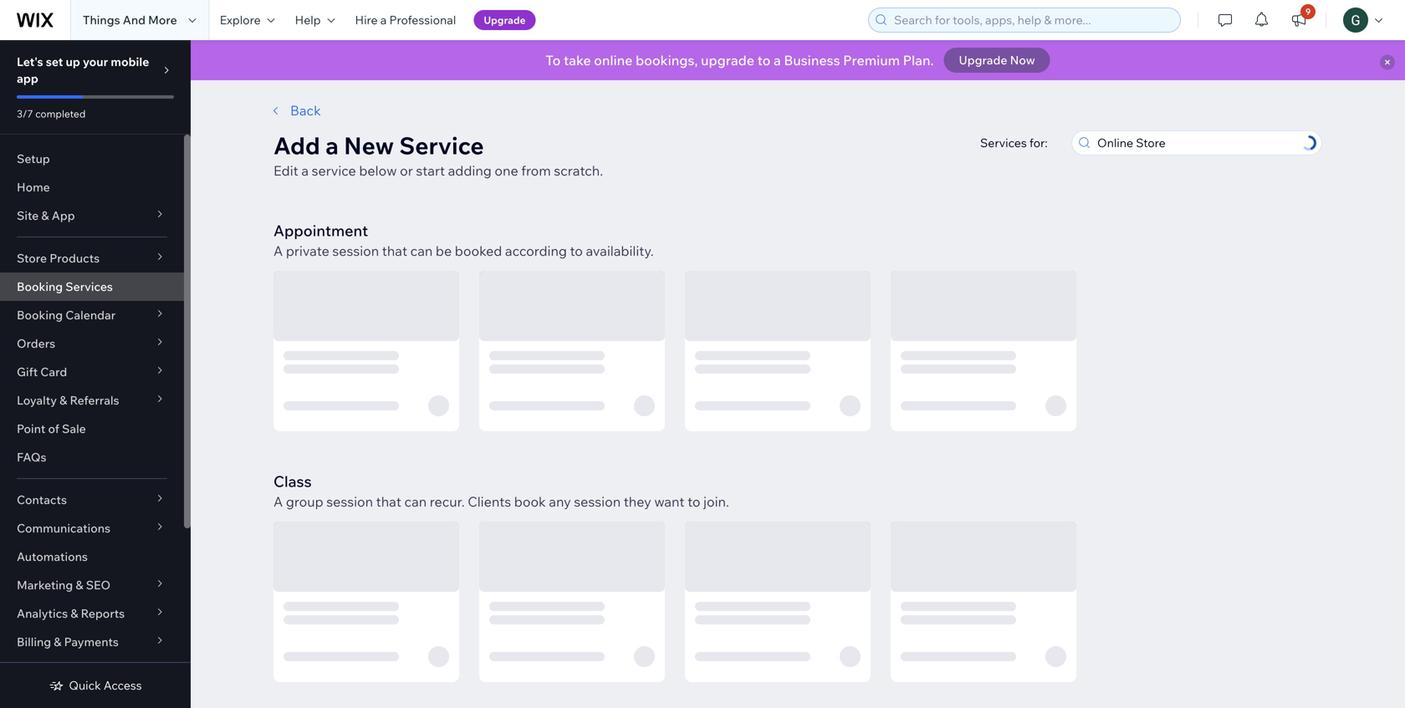 Task type: vqa. For each thing, say whether or not it's contained in the screenshot.
BOOKING corresponding to Booking Calendar
yes



Task type: describe. For each thing, give the bounding box(es) containing it.
edit
[[273, 162, 298, 179]]

quick
[[69, 678, 101, 693]]

billing & payments
[[17, 635, 119, 649]]

quick access
[[69, 678, 142, 693]]

private
[[286, 243, 329, 259]]

according
[[505, 243, 567, 259]]

orders
[[17, 336, 55, 351]]

marketing
[[17, 578, 73, 593]]

set
[[46, 54, 63, 69]]

upgrade for upgrade
[[484, 14, 526, 26]]

products
[[50, 251, 100, 266]]

session for class
[[326, 493, 373, 510]]

a up service
[[325, 131, 339, 160]]

& for site
[[41, 208, 49, 223]]

app
[[17, 71, 38, 86]]

referrals
[[70, 393, 119, 408]]

can for appointment
[[410, 243, 433, 259]]

loyalty
[[17, 393, 57, 408]]

reports
[[81, 606, 125, 621]]

booking for booking services
[[17, 279, 63, 294]]

completed
[[35, 107, 86, 120]]

site & app button
[[0, 202, 184, 230]]

card
[[40, 365, 67, 379]]

one
[[495, 162, 518, 179]]

things and more
[[83, 13, 177, 27]]

contacts
[[17, 493, 67, 507]]

group
[[286, 493, 323, 510]]

class
[[273, 472, 312, 491]]

marketing & seo button
[[0, 571, 184, 600]]

plan.
[[903, 52, 934, 69]]

gift card
[[17, 365, 67, 379]]

a for appointment
[[273, 243, 283, 259]]

payments
[[64, 635, 119, 649]]

home link
[[0, 173, 184, 202]]

book
[[514, 493, 546, 510]]

to inside class a group session that can recur. clients book any session they want to join.
[[688, 493, 700, 510]]

communications button
[[0, 514, 184, 543]]

sidebar element
[[0, 40, 191, 708]]

start
[[416, 162, 445, 179]]

below
[[359, 162, 397, 179]]

class a group session that can recur. clients book any session they want to join.
[[273, 472, 729, 510]]

that for appointment
[[382, 243, 407, 259]]

home
[[17, 180, 50, 194]]

appointment
[[273, 221, 368, 240]]

orders button
[[0, 330, 184, 358]]

analytics & reports button
[[0, 600, 184, 628]]

setup link
[[0, 145, 184, 173]]

they
[[624, 493, 651, 510]]

want
[[654, 493, 685, 510]]

point of sale link
[[0, 415, 184, 443]]

faqs link
[[0, 443, 184, 472]]

back button
[[265, 100, 321, 120]]

upgrade
[[701, 52, 754, 69]]

professional
[[389, 13, 456, 27]]

& for loyalty
[[60, 393, 67, 408]]

online
[[594, 52, 633, 69]]

back
[[290, 102, 321, 119]]

booking calendar button
[[0, 301, 184, 330]]

loyalty & referrals
[[17, 393, 119, 408]]

recur.
[[430, 493, 465, 510]]

billing & payments button
[[0, 628, 184, 657]]

point
[[17, 422, 45, 436]]

3/7
[[17, 107, 33, 120]]

quick access button
[[49, 678, 142, 693]]

add
[[273, 131, 320, 160]]

analytics
[[17, 606, 68, 621]]

services for:
[[980, 135, 1048, 150]]

mobile
[[111, 54, 149, 69]]

automations
[[17, 550, 88, 564]]

new
[[344, 131, 394, 160]]

contacts button
[[0, 486, 184, 514]]

gift
[[17, 365, 38, 379]]

booking calendar
[[17, 308, 116, 322]]

site & app
[[17, 208, 75, 223]]

services inside sidebar element
[[65, 279, 113, 294]]

to
[[546, 52, 561, 69]]

site
[[17, 208, 39, 223]]

faqs
[[17, 450, 46, 465]]

service
[[399, 131, 484, 160]]



Task type: locate. For each thing, give the bounding box(es) containing it.
of
[[48, 422, 59, 436]]

to left join.
[[688, 493, 700, 510]]

now
[[1010, 53, 1035, 67]]

2 booking from the top
[[17, 308, 63, 322]]

services down store products dropdown button
[[65, 279, 113, 294]]

0 horizontal spatial services
[[65, 279, 113, 294]]

booking down store
[[17, 279, 63, 294]]

& right the loyalty in the bottom of the page
[[60, 393, 67, 408]]

1 vertical spatial to
[[570, 243, 583, 259]]

upgrade for upgrade now
[[959, 53, 1007, 67]]

3/7 completed
[[17, 107, 86, 120]]

1 vertical spatial a
[[273, 493, 283, 510]]

let's set up your mobile app
[[17, 54, 149, 86]]

to right upgrade
[[757, 52, 771, 69]]

1 vertical spatial upgrade
[[959, 53, 1007, 67]]

& for billing
[[54, 635, 61, 649]]

& left seo
[[76, 578, 83, 593]]

can for class
[[404, 493, 427, 510]]

booking for booking calendar
[[17, 308, 63, 322]]

1 vertical spatial booking
[[17, 308, 63, 322]]

a
[[273, 243, 283, 259], [273, 493, 283, 510]]

seo
[[86, 578, 110, 593]]

1 booking from the top
[[17, 279, 63, 294]]

a inside the to take online bookings, upgrade to a business premium plan. alert
[[774, 52, 781, 69]]

0 vertical spatial a
[[273, 243, 283, 259]]

that for class
[[376, 493, 401, 510]]

scratch.
[[554, 162, 603, 179]]

billing
[[17, 635, 51, 649]]

a inside appointment a private session that can be booked according to availability.
[[273, 243, 283, 259]]

2 horizontal spatial to
[[757, 52, 771, 69]]

to
[[757, 52, 771, 69], [570, 243, 583, 259], [688, 493, 700, 510]]

booking inside booking services link
[[17, 279, 63, 294]]

store products
[[17, 251, 100, 266]]

session right group at the left bottom of page
[[326, 493, 373, 510]]

things
[[83, 13, 120, 27]]

upgrade inside button
[[959, 53, 1007, 67]]

to inside appointment a private session that can be booked according to availability.
[[570, 243, 583, 259]]

point of sale
[[17, 422, 86, 436]]

Search for tools, apps, help & more... field
[[889, 8, 1175, 32]]

explore
[[220, 13, 261, 27]]

9
[[1306, 6, 1311, 17]]

that inside appointment a private session that can be booked according to availability.
[[382, 243, 407, 259]]

session right any
[[574, 493, 621, 510]]

or
[[400, 162, 413, 179]]

help
[[295, 13, 321, 27]]

0 vertical spatial services
[[980, 135, 1027, 150]]

store
[[17, 251, 47, 266]]

bookings,
[[636, 52, 698, 69]]

that left the "be"
[[382, 243, 407, 259]]

up
[[66, 54, 80, 69]]

app
[[52, 208, 75, 223]]

upgrade now button
[[944, 48, 1050, 73]]

0 vertical spatial to
[[757, 52, 771, 69]]

0 vertical spatial that
[[382, 243, 407, 259]]

a for class
[[273, 493, 283, 510]]

service
[[312, 162, 356, 179]]

1 vertical spatial services
[[65, 279, 113, 294]]

& right billing
[[54, 635, 61, 649]]

upgrade inside button
[[484, 14, 526, 26]]

a left business
[[774, 52, 781, 69]]

hire a professional
[[355, 13, 456, 27]]

0 vertical spatial can
[[410, 243, 433, 259]]

store products button
[[0, 244, 184, 273]]

communications
[[17, 521, 110, 536]]

services
[[980, 135, 1027, 150], [65, 279, 113, 294]]

clients
[[468, 493, 511, 510]]

calendar
[[65, 308, 116, 322]]

a inside class a group session that can recur. clients book any session they want to join.
[[273, 493, 283, 510]]

1 vertical spatial that
[[376, 493, 401, 510]]

1 horizontal spatial services
[[980, 135, 1027, 150]]

a inside hire a professional link
[[380, 13, 387, 27]]

upgrade right professional
[[484, 14, 526, 26]]

0 horizontal spatial upgrade
[[484, 14, 526, 26]]

that left recur.
[[376, 493, 401, 510]]

a left private
[[273, 243, 283, 259]]

hire a professional link
[[345, 0, 466, 40]]

be
[[436, 243, 452, 259]]

& for marketing
[[76, 578, 83, 593]]

2 a from the top
[[273, 493, 283, 510]]

to take online bookings, upgrade to a business premium plan. alert
[[191, 40, 1405, 80]]

automations link
[[0, 543, 184, 571]]

booked
[[455, 243, 502, 259]]

can
[[410, 243, 433, 259], [404, 493, 427, 510]]

can inside class a group session that can recur. clients book any session they want to join.
[[404, 493, 427, 510]]

that
[[382, 243, 407, 259], [376, 493, 401, 510]]

session down appointment in the left top of the page
[[332, 243, 379, 259]]

1 horizontal spatial upgrade
[[959, 53, 1007, 67]]

upgrade
[[484, 14, 526, 26], [959, 53, 1007, 67]]

your
[[83, 54, 108, 69]]

for:
[[1029, 135, 1048, 150]]

from
[[521, 162, 551, 179]]

to right according
[[570, 243, 583, 259]]

that inside class a group session that can recur. clients book any session they want to join.
[[376, 493, 401, 510]]

Enter the type of business field
[[1092, 131, 1296, 155]]

9 button
[[1280, 0, 1317, 40]]

services left for:
[[980, 135, 1027, 150]]

upgrade left now
[[959, 53, 1007, 67]]

can inside appointment a private session that can be booked according to availability.
[[410, 243, 433, 259]]

1 vertical spatial can
[[404, 493, 427, 510]]

to inside alert
[[757, 52, 771, 69]]

booking up orders
[[17, 308, 63, 322]]

booking inside booking calendar dropdown button
[[17, 308, 63, 322]]

1 horizontal spatial to
[[688, 493, 700, 510]]

& inside 'dropdown button'
[[41, 208, 49, 223]]

& right site
[[41, 208, 49, 223]]

appointment a private session that can be booked according to availability.
[[273, 221, 654, 259]]

0 vertical spatial upgrade
[[484, 14, 526, 26]]

booking
[[17, 279, 63, 294], [17, 308, 63, 322]]

more
[[148, 13, 177, 27]]

2 vertical spatial to
[[688, 493, 700, 510]]

to take online bookings, upgrade to a business premium plan.
[[546, 52, 934, 69]]

let's
[[17, 54, 43, 69]]

a right edit
[[301, 162, 309, 179]]

session
[[332, 243, 379, 259], [326, 493, 373, 510], [574, 493, 621, 510]]

0 horizontal spatial to
[[570, 243, 583, 259]]

a
[[380, 13, 387, 27], [774, 52, 781, 69], [325, 131, 339, 160], [301, 162, 309, 179]]

can left the "be"
[[410, 243, 433, 259]]

access
[[104, 678, 142, 693]]

& left the reports
[[71, 606, 78, 621]]

loyalty & referrals button
[[0, 386, 184, 415]]

1 a from the top
[[273, 243, 283, 259]]

gift card button
[[0, 358, 184, 386]]

upgrade now
[[959, 53, 1035, 67]]

add a new service edit a service below or start adding one from scratch.
[[273, 131, 603, 179]]

can left recur.
[[404, 493, 427, 510]]

availability.
[[586, 243, 654, 259]]

& inside popup button
[[60, 393, 67, 408]]

join.
[[703, 493, 729, 510]]

setup
[[17, 151, 50, 166]]

& for analytics
[[71, 606, 78, 621]]

a down class on the bottom left of page
[[273, 493, 283, 510]]

session inside appointment a private session that can be booked according to availability.
[[332, 243, 379, 259]]

any
[[549, 493, 571, 510]]

0 vertical spatial booking
[[17, 279, 63, 294]]

adding
[[448, 162, 492, 179]]

session for appointment
[[332, 243, 379, 259]]

take
[[564, 52, 591, 69]]

a right the hire
[[380, 13, 387, 27]]



